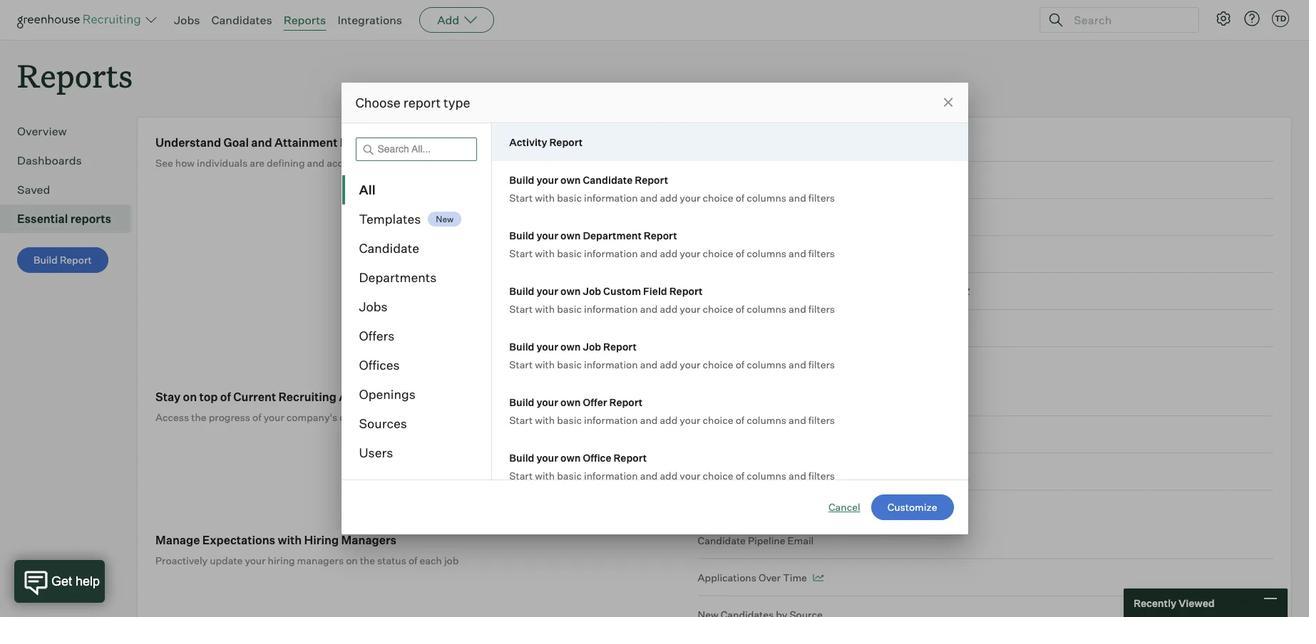 Task type: describe. For each thing, give the bounding box(es) containing it.
understand goal and attainment metrics see how individuals are defining and accomplishing goals for their own personal and team development
[[155, 136, 635, 169]]

managers
[[341, 534, 397, 548]]

all
[[359, 182, 376, 198]]

choice for build your own office report
[[703, 470, 734, 482]]

on inside manage expectations with hiring managers proactively update your hiring managers on the status of each job
[[346, 555, 358, 567]]

department summary
[[698, 466, 802, 478]]

how
[[175, 157, 195, 169]]

saved link
[[17, 181, 126, 198]]

overview
[[17, 124, 67, 138]]

of for build your own offer report
[[736, 414, 745, 427]]

choose
[[356, 95, 401, 111]]

icon chart image for metrics
[[959, 288, 970, 295]]

columns for build your own candidate report start with basic information and add your choice of columns and filters
[[747, 192, 787, 204]]

see
[[155, 157, 173, 169]]

build for build your own job report start with basic information and add your choice of columns and filters
[[509, 341, 535, 353]]

start for build your own department report start with basic information and add your choice of columns and filters
[[509, 247, 533, 260]]

choice for build your own job report
[[703, 359, 734, 371]]

time for time to schedule available candidate goal attainment
[[698, 285, 722, 298]]

with for build your own candidate report start with basic information and add your choice of columns and filters
[[535, 192, 555, 204]]

of for build your own office report
[[736, 470, 745, 482]]

goal inside understand goal and attainment metrics see how individuals are defining and accomplishing goals for their own personal and team development
[[224, 136, 249, 150]]

defining
[[267, 157, 305, 169]]

build report button
[[17, 248, 108, 273]]

for
[[425, 157, 437, 169]]

job for report
[[583, 341, 601, 353]]

basic for job
[[557, 359, 582, 371]]

td button
[[1270, 7, 1292, 30]]

update
[[210, 555, 243, 567]]

office
[[583, 452, 612, 464]]

over
[[759, 572, 781, 584]]

hiring
[[304, 534, 339, 548]]

information for department
[[584, 247, 638, 260]]

own for build your own offer report
[[561, 397, 581, 409]]

email
[[788, 535, 814, 547]]

report inside build your own candidate report start with basic information and add your choice of columns and filters
[[635, 174, 668, 186]]

0 horizontal spatial applications
[[698, 572, 757, 584]]

0 horizontal spatial reports
[[17, 54, 133, 96]]

candidates
[[211, 13, 272, 27]]

2 vertical spatial time
[[783, 572, 807, 584]]

summary
[[757, 466, 802, 478]]

build your own office report start with basic information and add your choice of columns and filters
[[509, 452, 835, 482]]

essential reports
[[17, 212, 111, 226]]

own inside understand goal and attainment metrics see how individuals are defining and accomplishing goals for their own personal and team development
[[463, 157, 483, 169]]

report inside build report 'button'
[[60, 254, 92, 266]]

information for job
[[584, 359, 638, 371]]

jobs link
[[174, 13, 200, 27]]

schedule
[[736, 285, 780, 298]]

department summary link
[[698, 454, 1274, 491]]

0 horizontal spatial jobs
[[174, 13, 200, 27]]

build report
[[34, 254, 92, 266]]

add
[[437, 13, 459, 27]]

users
[[359, 445, 393, 461]]

offer
[[583, 397, 607, 409]]

your inside manage expectations with hiring managers proactively update your hiring managers on the status of each job
[[245, 555, 266, 567]]

of for build your own job report
[[736, 359, 745, 371]]

customize button
[[871, 495, 954, 521]]

build your own job report start with basic information and add your choice of columns and filters
[[509, 341, 835, 371]]

the inside stay on top of current recruiting activity access the progress of your company's current hiring process
[[191, 412, 207, 424]]

information for candidate
[[584, 192, 638, 204]]

with for build your own department report start with basic information and add your choice of columns and filters
[[535, 247, 555, 260]]

team
[[548, 157, 571, 169]]

metrics
[[340, 136, 382, 150]]

start for build your own job report start with basic information and add your choice of columns and filters
[[509, 359, 533, 371]]

0 vertical spatial reports
[[284, 13, 326, 27]]

openings
[[359, 387, 416, 402]]

current
[[233, 390, 276, 405]]

start inside build your own job custom field report start with basic information and add your choice of columns and filters
[[509, 303, 533, 315]]

process
[[405, 412, 442, 424]]

essential reports link
[[17, 211, 126, 228]]

report inside build your own department report start with basic information and add your choice of columns and filters
[[644, 230, 677, 242]]

activity report
[[509, 136, 583, 148]]

of for manage expectations with hiring managers
[[409, 555, 418, 567]]

filters for build your own office report start with basic information and add your choice of columns and filters
[[809, 470, 835, 482]]

each
[[420, 555, 442, 567]]

expectations
[[202, 534, 275, 548]]

proactively
[[155, 555, 208, 567]]

columns for build your own department report start with basic information and add your choice of columns and filters
[[747, 247, 787, 260]]

stay on top of current recruiting activity access the progress of your company's current hiring process
[[155, 390, 442, 424]]

type
[[444, 95, 470, 111]]

their
[[440, 157, 461, 169]]

field
[[643, 285, 667, 297]]

own for build your own office report
[[561, 452, 581, 464]]

integrations link
[[338, 13, 402, 27]]

attainment inside understand goal and attainment metrics see how individuals are defining and accomplishing goals for their own personal and team development
[[275, 136, 338, 150]]

add button
[[419, 7, 494, 33]]

basic for candidate
[[557, 192, 582, 204]]

job
[[444, 555, 459, 567]]

candidate inside build your own candidate report start with basic information and add your choice of columns and filters
[[583, 174, 633, 186]]

basic for department
[[557, 247, 582, 260]]

on inside stay on top of current recruiting activity access the progress of your company's current hiring process
[[183, 390, 197, 405]]

build your own department report start with basic information and add your choice of columns and filters
[[509, 230, 835, 260]]

hiring inside manage expectations with hiring managers proactively update your hiring managers on the status of each job
[[268, 555, 295, 567]]

build for build report
[[34, 254, 58, 266]]

information inside build your own job custom field report start with basic information and add your choice of columns and filters
[[584, 303, 638, 315]]

with for build your own office report start with basic information and add your choice of columns and filters
[[535, 470, 555, 482]]

personal
[[485, 157, 526, 169]]

report inside "build your own offer report start with basic information and add your choice of columns and filters"
[[609, 397, 643, 409]]

candidate right available at the right top of page
[[827, 285, 875, 298]]

saved
[[17, 183, 50, 197]]

goal inside time to review applications goal attainment link
[[833, 248, 854, 260]]

department inside build your own department report start with basic information and add your choice of columns and filters
[[583, 230, 642, 242]]

cancel
[[829, 501, 861, 514]]

candidate pipeline email link
[[698, 534, 1274, 560]]

overview link
[[17, 123, 126, 140]]

basic inside build your own job custom field report start with basic information and add your choice of columns and filters
[[557, 303, 582, 315]]

filters for build your own offer report start with basic information and add your choice of columns and filters
[[809, 414, 835, 427]]

build your own job custom field report start with basic information and add your choice of columns and filters
[[509, 285, 835, 315]]

to for review
[[724, 248, 734, 260]]

dashboards link
[[17, 152, 126, 169]]

filters inside build your own job custom field report start with basic information and add your choice of columns and filters
[[809, 303, 835, 315]]

development
[[574, 157, 635, 169]]

customize
[[888, 501, 938, 514]]

review
[[736, 248, 770, 260]]

dashboards
[[17, 153, 82, 168]]

Search All... text field
[[356, 138, 477, 161]]

report
[[404, 95, 441, 111]]

time to review applications goal attainment
[[698, 248, 909, 260]]

filters for build your own job report start with basic information and add your choice of columns and filters
[[809, 359, 835, 371]]

2 vertical spatial attainment
[[900, 285, 953, 298]]

columns for build your own job report start with basic information and add your choice of columns and filters
[[747, 359, 787, 371]]

essential
[[17, 212, 68, 226]]

stay
[[155, 390, 181, 405]]

manage expectations with hiring managers proactively update your hiring managers on the status of each job
[[155, 534, 459, 567]]

of for build your own department report
[[736, 247, 745, 260]]

templates
[[359, 211, 421, 227]]

time to schedule available candidate goal attainment
[[698, 285, 953, 298]]



Task type: vqa. For each thing, say whether or not it's contained in the screenshot.
Recruiting Efficiency
no



Task type: locate. For each thing, give the bounding box(es) containing it.
add up build your own department report start with basic information and add your choice of columns and filters
[[660, 192, 678, 204]]

basic inside build your own job report start with basic information and add your choice of columns and filters
[[557, 359, 582, 371]]

activity inside the "choose report type" dialog
[[509, 136, 547, 148]]

build your own offer report start with basic information and add your choice of columns and filters
[[509, 397, 835, 427]]

report down build your own candidate report start with basic information and add your choice of columns and filters
[[644, 230, 677, 242]]

build inside build your own office report start with basic information and add your choice of columns and filters
[[509, 452, 535, 464]]

1 horizontal spatial activity
[[509, 136, 547, 148]]

3 start from the top
[[509, 303, 533, 315]]

sources
[[359, 416, 407, 431]]

1 information from the top
[[584, 192, 638, 204]]

0 vertical spatial department
[[583, 230, 642, 242]]

information down development
[[584, 192, 638, 204]]

columns inside build your own office report start with basic information and add your choice of columns and filters
[[747, 470, 787, 482]]

0 vertical spatial time
[[698, 248, 722, 260]]

own inside build your own department report start with basic information and add your choice of columns and filters
[[561, 230, 581, 242]]

jobs inside the "choose report type" dialog
[[359, 299, 388, 315]]

1 vertical spatial time
[[698, 285, 722, 298]]

of inside build your own office report start with basic information and add your choice of columns and filters
[[736, 470, 745, 482]]

0 vertical spatial goal
[[224, 136, 249, 150]]

of inside build your own department report start with basic information and add your choice of columns and filters
[[736, 247, 745, 260]]

information inside "build your own offer report start with basic information and add your choice of columns and filters"
[[584, 414, 638, 427]]

6 basic from the top
[[557, 470, 582, 482]]

filters inside build your own candidate report start with basic information and add your choice of columns and filters
[[809, 192, 835, 204]]

your inside stay on top of current recruiting activity access the progress of your company's current hiring process
[[264, 412, 284, 424]]

of inside build your own job report start with basic information and add your choice of columns and filters
[[736, 359, 745, 371]]

with inside "build your own offer report start with basic information and add your choice of columns and filters"
[[535, 414, 555, 427]]

of inside "build your own offer report start with basic information and add your choice of columns and filters"
[[736, 414, 745, 427]]

0 vertical spatial the
[[191, 412, 207, 424]]

with inside build your own office report start with basic information and add your choice of columns and filters
[[535, 470, 555, 482]]

to left schedule
[[724, 285, 734, 298]]

integrations
[[338, 13, 402, 27]]

add for build your own job report
[[660, 359, 678, 371]]

build for build your own department report start with basic information and add your choice of columns and filters
[[509, 230, 535, 242]]

1 horizontal spatial applications
[[772, 248, 830, 260]]

pipeline
[[748, 535, 786, 547]]

choice inside build your own candidate report start with basic information and add your choice of columns and filters
[[703, 192, 734, 204]]

choice inside build your own job custom field report start with basic information and add your choice of columns and filters
[[703, 303, 734, 315]]

understand
[[155, 136, 221, 150]]

build for build your own offer report start with basic information and add your choice of columns and filters
[[509, 397, 535, 409]]

0 horizontal spatial hiring
[[268, 555, 295, 567]]

6 start from the top
[[509, 470, 533, 482]]

of inside build your own job custom field report start with basic information and add your choice of columns and filters
[[736, 303, 745, 315]]

with inside build your own job custom field report start with basic information and add your choice of columns and filters
[[535, 303, 555, 315]]

build inside build your own job custom field report start with basic information and add your choice of columns and filters
[[509, 285, 535, 297]]

5 basic from the top
[[557, 414, 582, 427]]

build inside build your own department report start with basic information and add your choice of columns and filters
[[509, 230, 535, 242]]

and
[[251, 136, 272, 150], [307, 157, 325, 169], [528, 157, 545, 169], [640, 192, 658, 204], [789, 192, 807, 204], [640, 247, 658, 260], [789, 247, 807, 260], [640, 303, 658, 315], [789, 303, 807, 315], [640, 359, 658, 371], [789, 359, 807, 371], [640, 414, 658, 427], [789, 414, 807, 427], [640, 470, 658, 482], [789, 470, 807, 482]]

columns inside build your own job custom field report start with basic information and add your choice of columns and filters
[[747, 303, 787, 315]]

access
[[155, 412, 189, 424]]

build for build your own candidate report start with basic information and add your choice of columns and filters
[[509, 174, 535, 186]]

1 filters from the top
[[809, 192, 835, 204]]

on
[[183, 390, 197, 405], [346, 555, 358, 567]]

add for build your own department report
[[660, 247, 678, 260]]

report inside build your own job custom field report start with basic information and add your choice of columns and filters
[[669, 285, 703, 297]]

columns for build your own office report start with basic information and add your choice of columns and filters
[[747, 470, 787, 482]]

1 basic from the top
[[557, 192, 582, 204]]

applications up available at the right top of page
[[772, 248, 830, 260]]

choice inside build your own department report start with basic information and add your choice of columns and filters
[[703, 247, 734, 260]]

add up field
[[660, 247, 678, 260]]

5 add from the top
[[660, 414, 678, 427]]

with for build your own job report start with basic information and add your choice of columns and filters
[[535, 359, 555, 371]]

start inside "build your own offer report start with basic information and add your choice of columns and filters"
[[509, 414, 533, 427]]

0 vertical spatial jobs
[[174, 13, 200, 27]]

activity up current
[[339, 390, 382, 405]]

company's
[[287, 412, 338, 424]]

6 choice from the top
[[703, 470, 734, 482]]

department up custom
[[583, 230, 642, 242]]

add inside build your own office report start with basic information and add your choice of columns and filters
[[660, 470, 678, 482]]

of inside build your own candidate report start with basic information and add your choice of columns and filters
[[736, 192, 745, 204]]

2 add from the top
[[660, 247, 678, 260]]

job inside build your own job report start with basic information and add your choice of columns and filters
[[583, 341, 601, 353]]

start inside build your own office report start with basic information and add your choice of columns and filters
[[509, 470, 533, 482]]

information inside build your own department report start with basic information and add your choice of columns and filters
[[584, 247, 638, 260]]

report down custom
[[603, 341, 637, 353]]

with inside build your own department report start with basic information and add your choice of columns and filters
[[535, 247, 555, 260]]

6 columns from the top
[[747, 470, 787, 482]]

own for build your own department report
[[561, 230, 581, 242]]

applications left over
[[698, 572, 757, 584]]

1 vertical spatial goal
[[833, 248, 854, 260]]

custom
[[603, 285, 641, 297]]

0 horizontal spatial the
[[191, 412, 207, 424]]

build inside build your own candidate report start with basic information and add your choice of columns and filters
[[509, 174, 535, 186]]

0 vertical spatial on
[[183, 390, 197, 405]]

new
[[436, 214, 454, 225]]

choose report type dialog
[[341, 83, 968, 535]]

add inside "build your own offer report start with basic information and add your choice of columns and filters"
[[660, 414, 678, 427]]

offices
[[359, 357, 400, 373]]

jobs up offers
[[359, 299, 388, 315]]

columns
[[747, 192, 787, 204], [747, 247, 787, 260], [747, 303, 787, 315], [747, 359, 787, 371], [747, 414, 787, 427], [747, 470, 787, 482]]

of inside manage expectations with hiring managers proactively update your hiring managers on the status of each job
[[409, 555, 418, 567]]

offers
[[359, 328, 395, 344]]

icon chart image
[[959, 288, 970, 295], [813, 575, 824, 582]]

0 vertical spatial icon chart image
[[959, 288, 970, 295]]

4 choice from the top
[[703, 359, 734, 371]]

report up build your own department report start with basic information and add your choice of columns and filters
[[635, 174, 668, 186]]

report inside build your own job report start with basic information and add your choice of columns and filters
[[603, 341, 637, 353]]

information for offer
[[584, 414, 638, 427]]

choice for build your own candidate report
[[703, 192, 734, 204]]

add inside build your own job custom field report start with basic information and add your choice of columns and filters
[[660, 303, 678, 315]]

4 start from the top
[[509, 359, 533, 371]]

6 add from the top
[[660, 470, 678, 482]]

choice
[[703, 192, 734, 204], [703, 247, 734, 260], [703, 303, 734, 315], [703, 359, 734, 371], [703, 414, 734, 427], [703, 470, 734, 482]]

0 vertical spatial hiring
[[376, 412, 403, 424]]

1 add from the top
[[660, 192, 678, 204]]

add
[[660, 192, 678, 204], [660, 247, 678, 260], [660, 303, 678, 315], [660, 359, 678, 371], [660, 414, 678, 427], [660, 470, 678, 482]]

4 basic from the top
[[557, 359, 582, 371]]

1 vertical spatial icon chart image
[[813, 575, 824, 582]]

information for office
[[584, 470, 638, 482]]

columns inside build your own department report start with basic information and add your choice of columns and filters
[[747, 247, 787, 260]]

report right field
[[669, 285, 703, 297]]

4 filters from the top
[[809, 359, 835, 371]]

with
[[535, 192, 555, 204], [535, 247, 555, 260], [535, 303, 555, 315], [535, 359, 555, 371], [535, 414, 555, 427], [535, 470, 555, 482], [278, 534, 302, 548]]

report
[[549, 136, 583, 148], [635, 174, 668, 186], [644, 230, 677, 242], [60, 254, 92, 266], [669, 285, 703, 297], [603, 341, 637, 353], [609, 397, 643, 409], [614, 452, 647, 464]]

start inside build your own job report start with basic information and add your choice of columns and filters
[[509, 359, 533, 371]]

add inside build your own job report start with basic information and add your choice of columns and filters
[[660, 359, 678, 371]]

job up offer
[[583, 341, 601, 353]]

2 start from the top
[[509, 247, 533, 260]]

time left schedule
[[698, 285, 722, 298]]

5 choice from the top
[[703, 414, 734, 427]]

1 to from the top
[[724, 248, 734, 260]]

to
[[724, 248, 734, 260], [724, 285, 734, 298]]

choice inside build your own office report start with basic information and add your choice of columns and filters
[[703, 470, 734, 482]]

add inside build your own department report start with basic information and add your choice of columns and filters
[[660, 247, 678, 260]]

time for time to review applications goal attainment
[[698, 248, 722, 260]]

activity up personal in the left of the page
[[509, 136, 547, 148]]

basic inside "build your own offer report start with basic information and add your choice of columns and filters"
[[557, 414, 582, 427]]

attainment down time to review applications goal attainment link at the top right of the page
[[900, 285, 953, 298]]

with inside build your own candidate report start with basic information and add your choice of columns and filters
[[535, 192, 555, 204]]

information inside build your own job report start with basic information and add your choice of columns and filters
[[584, 359, 638, 371]]

add inside build your own candidate report start with basic information and add your choice of columns and filters
[[660, 192, 678, 204]]

2 horizontal spatial goal
[[877, 285, 898, 298]]

add down "build your own offer report start with basic information and add your choice of columns and filters"
[[660, 470, 678, 482]]

1 horizontal spatial jobs
[[359, 299, 388, 315]]

1 job from the top
[[583, 285, 601, 297]]

2 information from the top
[[584, 247, 638, 260]]

add down field
[[660, 303, 678, 315]]

1 vertical spatial hiring
[[268, 555, 295, 567]]

basic inside build your own candidate report start with basic information and add your choice of columns and filters
[[557, 192, 582, 204]]

available
[[782, 285, 825, 298]]

reports link
[[284, 13, 326, 27]]

with inside manage expectations with hiring managers proactively update your hiring managers on the status of each job
[[278, 534, 302, 548]]

time right over
[[783, 572, 807, 584]]

filters
[[809, 192, 835, 204], [809, 247, 835, 260], [809, 303, 835, 315], [809, 359, 835, 371], [809, 414, 835, 427], [809, 470, 835, 482]]

choose report type
[[356, 95, 470, 111]]

1 horizontal spatial on
[[346, 555, 358, 567]]

own
[[463, 157, 483, 169], [561, 174, 581, 186], [561, 230, 581, 242], [561, 285, 581, 297], [561, 341, 581, 353], [561, 397, 581, 409], [561, 452, 581, 464]]

filters for build your own department report start with basic information and add your choice of columns and filters
[[809, 247, 835, 260]]

reports down greenhouse recruiting image on the top of the page
[[17, 54, 133, 96]]

basic for office
[[557, 470, 582, 482]]

reports
[[284, 13, 326, 27], [17, 54, 133, 96]]

0 vertical spatial activity
[[509, 136, 547, 148]]

own inside "build your own offer report start with basic information and add your choice of columns and filters"
[[561, 397, 581, 409]]

report right office
[[614, 452, 647, 464]]

top
[[199, 390, 218, 405]]

0 horizontal spatial department
[[583, 230, 642, 242]]

on down the managers
[[346, 555, 358, 567]]

icon chart image down time to review applications goal attainment link at the top right of the page
[[959, 288, 970, 295]]

information up offer
[[584, 359, 638, 371]]

2 basic from the top
[[557, 247, 582, 260]]

6 filters from the top
[[809, 470, 835, 482]]

job for custom
[[583, 285, 601, 297]]

1 vertical spatial the
[[360, 555, 375, 567]]

viewed
[[1179, 597, 1215, 609]]

start for build your own office report start with basic information and add your choice of columns and filters
[[509, 470, 533, 482]]

the down top
[[191, 412, 207, 424]]

manage
[[155, 534, 200, 548]]

start inside build your own candidate report start with basic information and add your choice of columns and filters
[[509, 192, 533, 204]]

3 choice from the top
[[703, 303, 734, 315]]

2 choice from the top
[[703, 247, 734, 260]]

1 vertical spatial job
[[583, 341, 601, 353]]

department left summary
[[698, 466, 755, 478]]

the
[[191, 412, 207, 424], [360, 555, 375, 567]]

of for build your own candidate report
[[736, 192, 745, 204]]

the inside manage expectations with hiring managers proactively update your hiring managers on the status of each job
[[360, 555, 375, 567]]

1 start from the top
[[509, 192, 533, 204]]

recently
[[1134, 597, 1177, 609]]

information inside build your own office report start with basic information and add your choice of columns and filters
[[584, 470, 638, 482]]

own for build your own candidate report
[[561, 174, 581, 186]]

3 basic from the top
[[557, 303, 582, 315]]

are
[[250, 157, 265, 169]]

information up custom
[[584, 247, 638, 260]]

1 vertical spatial reports
[[17, 54, 133, 96]]

hiring
[[376, 412, 403, 424], [268, 555, 295, 567]]

4 columns from the top
[[747, 359, 787, 371]]

goals
[[397, 157, 423, 169]]

candidates link
[[211, 13, 272, 27]]

0 horizontal spatial icon chart image
[[813, 575, 824, 582]]

icon chart image down email
[[813, 575, 824, 582]]

basic inside build your own department report start with basic information and add your choice of columns and filters
[[557, 247, 582, 260]]

build inside build your own job report start with basic information and add your choice of columns and filters
[[509, 341, 535, 353]]

activity inside stay on top of current recruiting activity access the progress of your company's current hiring process
[[339, 390, 382, 405]]

candidate left pipeline
[[698, 535, 746, 547]]

information down custom
[[584, 303, 638, 315]]

4 information from the top
[[584, 359, 638, 371]]

1 vertical spatial activity
[[339, 390, 382, 405]]

time to review applications goal attainment link
[[698, 236, 1274, 273]]

with inside build your own job report start with basic information and add your choice of columns and filters
[[535, 359, 555, 371]]

0 horizontal spatial goal
[[224, 136, 249, 150]]

columns inside "build your own offer report start with basic information and add your choice of columns and filters"
[[747, 414, 787, 427]]

1 horizontal spatial hiring
[[376, 412, 403, 424]]

progress
[[209, 412, 250, 424]]

job inside build your own job custom field report start with basic information and add your choice of columns and filters
[[583, 285, 601, 297]]

build inside "build your own offer report start with basic information and add your choice of columns and filters"
[[509, 397, 535, 409]]

candidate down "templates"
[[359, 240, 419, 256]]

start for build your own candidate report start with basic information and add your choice of columns and filters
[[509, 192, 533, 204]]

report up team
[[549, 136, 583, 148]]

Search text field
[[1071, 10, 1186, 30]]

0 vertical spatial attainment
[[275, 136, 338, 150]]

cancel link
[[829, 501, 861, 515]]

filters for build your own candidate report start with basic information and add your choice of columns and filters
[[809, 192, 835, 204]]

5 information from the top
[[584, 414, 638, 427]]

to for schedule
[[724, 285, 734, 298]]

start inside build your own department report start with basic information and add your choice of columns and filters
[[509, 247, 533, 260]]

1 horizontal spatial icon chart image
[[959, 288, 970, 295]]

information down office
[[584, 470, 638, 482]]

build inside 'button'
[[34, 254, 58, 266]]

own for build your own job report
[[561, 341, 581, 353]]

candidate
[[583, 174, 633, 186], [359, 240, 419, 256], [827, 285, 875, 298], [698, 535, 746, 547]]

time inside time to review applications goal attainment link
[[698, 248, 722, 260]]

1 vertical spatial on
[[346, 555, 358, 567]]

add for build your own office report
[[660, 470, 678, 482]]

attainment inside time to review applications goal attainment link
[[856, 248, 909, 260]]

the down the managers
[[360, 555, 375, 567]]

2 job from the top
[[583, 341, 601, 353]]

candidate pipeline email
[[698, 535, 814, 547]]

td button
[[1272, 10, 1289, 27]]

0 horizontal spatial activity
[[339, 390, 382, 405]]

1 vertical spatial to
[[724, 285, 734, 298]]

build for build your own job custom field report start with basic information and add your choice of columns and filters
[[509, 285, 535, 297]]

reports right candidates link
[[284, 13, 326, 27]]

columns inside build your own candidate report start with basic information and add your choice of columns and filters
[[747, 192, 787, 204]]

5 columns from the top
[[747, 414, 787, 427]]

6 information from the top
[[584, 470, 638, 482]]

configure image
[[1215, 10, 1232, 27]]

1 horizontal spatial department
[[698, 466, 755, 478]]

to left review at right top
[[724, 248, 734, 260]]

2 to from the top
[[724, 285, 734, 298]]

recruiting
[[279, 390, 337, 405]]

basic
[[557, 192, 582, 204], [557, 247, 582, 260], [557, 303, 582, 315], [557, 359, 582, 371], [557, 414, 582, 427], [557, 470, 582, 482]]

1 vertical spatial department
[[698, 466, 755, 478]]

activity
[[509, 136, 547, 148], [339, 390, 382, 405]]

individuals
[[197, 157, 248, 169]]

add for build your own candidate report
[[660, 192, 678, 204]]

report right offer
[[609, 397, 643, 409]]

5 start from the top
[[509, 414, 533, 427]]

own inside build your own job report start with basic information and add your choice of columns and filters
[[561, 341, 581, 353]]

job left custom
[[583, 285, 601, 297]]

goal
[[224, 136, 249, 150], [833, 248, 854, 260], [877, 285, 898, 298]]

reports
[[70, 212, 111, 226]]

own inside build your own job custom field report start with basic information and add your choice of columns and filters
[[561, 285, 581, 297]]

with for build your own offer report start with basic information and add your choice of columns and filters
[[535, 414, 555, 427]]

on left top
[[183, 390, 197, 405]]

columns inside build your own job report start with basic information and add your choice of columns and filters
[[747, 359, 787, 371]]

own inside build your own office report start with basic information and add your choice of columns and filters
[[561, 452, 581, 464]]

2 filters from the top
[[809, 247, 835, 260]]

0 vertical spatial to
[[724, 248, 734, 260]]

hiring down openings
[[376, 412, 403, 424]]

5 filters from the top
[[809, 414, 835, 427]]

recently viewed
[[1134, 597, 1215, 609]]

add up "build your own offer report start with basic information and add your choice of columns and filters"
[[660, 359, 678, 371]]

own for build your own job custom field report
[[561, 285, 581, 297]]

hiring inside stay on top of current recruiting activity access the progress of your company's current hiring process
[[376, 412, 403, 424]]

filters inside "build your own offer report start with basic information and add your choice of columns and filters"
[[809, 414, 835, 427]]

status
[[377, 555, 406, 567]]

choice for build your own department report
[[703, 247, 734, 260]]

information inside build your own candidate report start with basic information and add your choice of columns and filters
[[584, 192, 638, 204]]

3 information from the top
[[584, 303, 638, 315]]

td
[[1275, 14, 1287, 24]]

attainment up defining
[[275, 136, 338, 150]]

your
[[537, 174, 559, 186], [680, 192, 701, 204], [537, 230, 559, 242], [680, 247, 701, 260], [537, 285, 559, 297], [680, 303, 701, 315], [537, 341, 559, 353], [680, 359, 701, 371], [537, 397, 559, 409], [264, 412, 284, 424], [680, 414, 701, 427], [537, 452, 559, 464], [680, 470, 701, 482], [245, 555, 266, 567]]

1 columns from the top
[[747, 192, 787, 204]]

3 filters from the top
[[809, 303, 835, 315]]

own inside build your own candidate report start with basic information and add your choice of columns and filters
[[561, 174, 581, 186]]

job
[[583, 285, 601, 297], [583, 341, 601, 353]]

1 horizontal spatial goal
[[833, 248, 854, 260]]

choice inside "build your own offer report start with basic information and add your choice of columns and filters"
[[703, 414, 734, 427]]

candidate down development
[[583, 174, 633, 186]]

basic for offer
[[557, 414, 582, 427]]

choice for build your own offer report
[[703, 414, 734, 427]]

4 add from the top
[[660, 359, 678, 371]]

3 columns from the top
[[747, 303, 787, 315]]

departments
[[359, 270, 437, 285]]

1 horizontal spatial reports
[[284, 13, 326, 27]]

filters inside build your own office report start with basic information and add your choice of columns and filters
[[809, 470, 835, 482]]

0 vertical spatial job
[[583, 285, 601, 297]]

attainment up time to schedule available candidate goal attainment
[[856, 248, 909, 260]]

jobs
[[174, 13, 200, 27], [359, 299, 388, 315]]

icon chart image for managers
[[813, 575, 824, 582]]

columns for build your own offer report start with basic information and add your choice of columns and filters
[[747, 414, 787, 427]]

0 vertical spatial applications
[[772, 248, 830, 260]]

department
[[583, 230, 642, 242], [698, 466, 755, 478]]

hiring left the managers
[[268, 555, 295, 567]]

build for build your own office report start with basic information and add your choice of columns and filters
[[509, 452, 535, 464]]

3 add from the top
[[660, 303, 678, 315]]

0 horizontal spatial on
[[183, 390, 197, 405]]

start for build your own offer report start with basic information and add your choice of columns and filters
[[509, 414, 533, 427]]

2 vertical spatial goal
[[877, 285, 898, 298]]

applications over time
[[698, 572, 807, 584]]

add up build your own office report start with basic information and add your choice of columns and filters
[[660, 414, 678, 427]]

managers
[[297, 555, 344, 567]]

jobs left candidates
[[174, 13, 200, 27]]

current
[[340, 412, 374, 424]]

1 choice from the top
[[703, 192, 734, 204]]

1 vertical spatial attainment
[[856, 248, 909, 260]]

report down essential reports link
[[60, 254, 92, 266]]

applications
[[772, 248, 830, 260], [698, 572, 757, 584]]

filters inside build your own job report start with basic information and add your choice of columns and filters
[[809, 359, 835, 371]]

time left review at right top
[[698, 248, 722, 260]]

1 vertical spatial jobs
[[359, 299, 388, 315]]

filters inside build your own department report start with basic information and add your choice of columns and filters
[[809, 247, 835, 260]]

1 vertical spatial applications
[[698, 572, 757, 584]]

build your own candidate report start with basic information and add your choice of columns and filters
[[509, 174, 835, 204]]

add for build your own offer report
[[660, 414, 678, 427]]

report inside build your own office report start with basic information and add your choice of columns and filters
[[614, 452, 647, 464]]

choice inside build your own job report start with basic information and add your choice of columns and filters
[[703, 359, 734, 371]]

greenhouse recruiting image
[[17, 11, 145, 29]]

2 columns from the top
[[747, 247, 787, 260]]

information down offer
[[584, 414, 638, 427]]

1 horizontal spatial the
[[360, 555, 375, 567]]

basic inside build your own office report start with basic information and add your choice of columns and filters
[[557, 470, 582, 482]]



